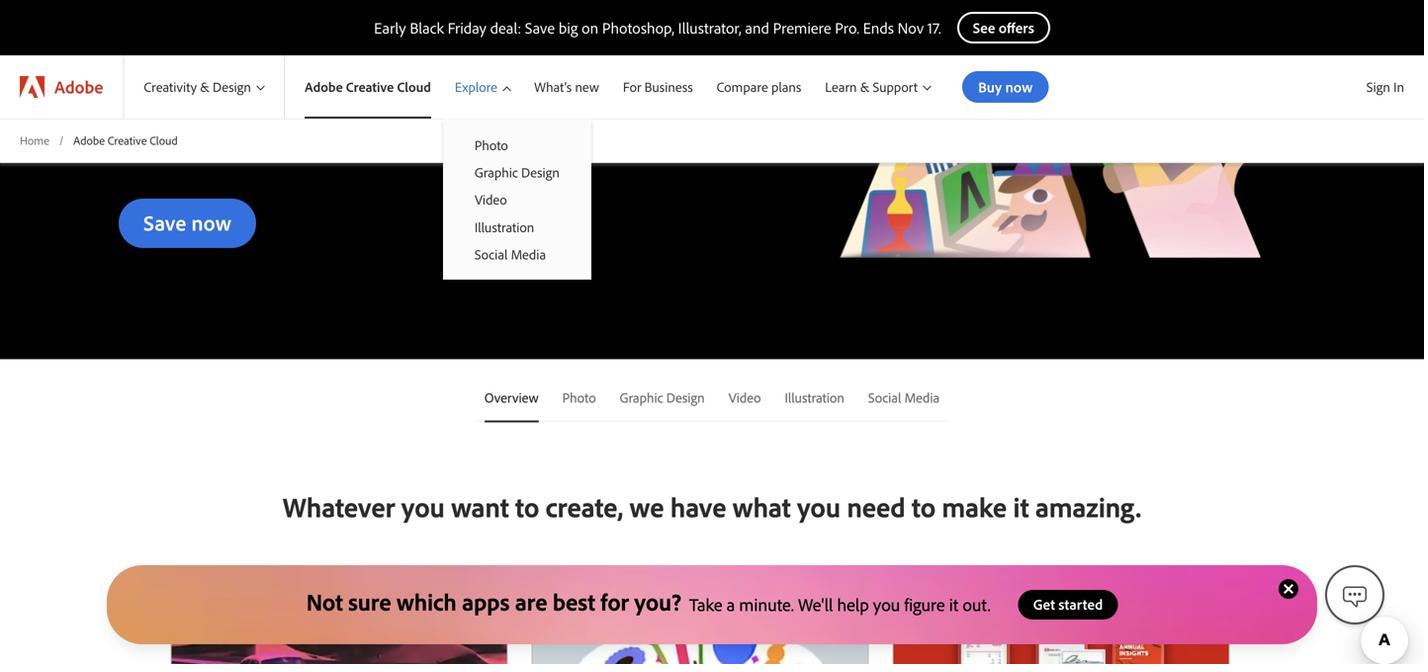 Task type: describe. For each thing, give the bounding box(es) containing it.
graphic inside tab list
[[620, 389, 663, 406]]

video link
[[443, 186, 591, 213]]

creativity
[[144, 78, 197, 96]]

are
[[515, 587, 547, 617]]

sign
[[1367, 78, 1391, 95]]

photoshop, inside get a great deal on popular creative cloud apps. buy photoshop, illustrator, or premiere pro and save for the first six months. just
[[119, 89, 200, 111]]

want
[[451, 489, 509, 525]]

whatever
[[283, 489, 395, 525]]

0 horizontal spatial you
[[401, 489, 445, 525]]

learn
[[825, 78, 857, 96]]

illustration link
[[443, 213, 591, 241]]

adobe creative cloud link
[[285, 55, 443, 119]]

pro.
[[835, 18, 860, 38]]

0 vertical spatial it
[[1013, 489, 1029, 525]]

compare
[[717, 78, 768, 96]]

creative down creativity
[[108, 133, 147, 148]]

apps.
[[429, 62, 467, 84]]

what's new link
[[522, 55, 611, 119]]

create,
[[546, 489, 623, 525]]

media inside tab list
[[905, 389, 940, 406]]

in
[[1394, 78, 1405, 95]]

1 vertical spatial nov
[[475, 116, 505, 138]]

creative inside get a great deal on popular creative cloud apps. buy photoshop, illustrator, or premiere pro and save for the first six months. just
[[320, 62, 379, 84]]

out.
[[963, 594, 991, 616]]

terms.
[[119, 142, 163, 164]]

sign in
[[1367, 78, 1405, 95]]

home
[[20, 133, 49, 148]]

see terms. link
[[119, 116, 554, 164]]

plans
[[771, 78, 801, 96]]

a inside not sure which apps are best for you? take a minute. we'll help you figure it out.
[[727, 594, 735, 616]]

need
[[847, 489, 906, 525]]

us$17.23/mo
[[235, 116, 327, 138]]

save now
[[143, 209, 231, 236]]

overview
[[484, 389, 539, 406]]

figure
[[904, 594, 945, 616]]

adobe link
[[0, 55, 123, 119]]

early
[[374, 18, 406, 38]]

graphic design inside group
[[475, 164, 560, 181]]

six
[[119, 116, 137, 138]]

get a great deal on popular creative cloud apps. buy photoshop, illustrator, or premiere pro and save for the first six months. just
[[119, 62, 543, 138]]

you inside not sure which apps are best for you? take a minute. we'll help you figure it out.
[[873, 594, 900, 616]]

or
[[279, 89, 295, 111]]

media inside "link"
[[511, 246, 546, 263]]

what's
[[534, 78, 572, 96]]

group containing photo
[[443, 119, 591, 280]]

photo inside tab list
[[562, 389, 596, 406]]

illustration inside group
[[475, 218, 534, 236]]

for inside get a great deal on popular creative cloud apps. buy photoshop, illustrator, or premiere pro and save for the first six months. just
[[465, 89, 485, 111]]

which
[[397, 587, 457, 617]]

graphic inside group
[[475, 164, 518, 181]]

1 horizontal spatial premiere
[[773, 18, 831, 38]]

explore
[[455, 78, 497, 96]]

0 vertical spatial on
[[582, 18, 599, 38]]

apps
[[462, 587, 510, 617]]

save
[[429, 89, 461, 111]]

see terms.
[[119, 116, 554, 164]]

cloud right six
[[150, 133, 178, 148]]

we
[[630, 489, 664, 525]]

for
[[623, 78, 641, 96]]

cloud inside get a great deal on popular creative cloud apps. buy photoshop, illustrator, or premiere pro and save for the first six months. just
[[383, 62, 425, 84]]

save now link
[[119, 199, 256, 248]]

0 vertical spatial photoshop,
[[602, 18, 675, 38]]

creativity & design
[[144, 78, 251, 96]]

0 vertical spatial and
[[745, 18, 769, 38]]

illustrator, inside get a great deal on popular creative cloud apps. buy photoshop, illustrator, or premiere pro and save for the first six months. just
[[204, 89, 275, 111]]

0 horizontal spatial 17.
[[509, 116, 524, 138]]

us$22.99/mo
[[332, 116, 429, 138]]

& for creativity
[[200, 78, 209, 96]]

us$17.23/mo us$22.99/mo ​. ends nov 17.
[[235, 116, 528, 138]]

deal:
[[490, 18, 521, 38]]

tab list containing overview
[[477, 375, 948, 423]]

friday
[[448, 18, 487, 38]]

compare plans
[[717, 78, 801, 96]]

1 horizontal spatial nov
[[898, 18, 924, 38]]

take
[[689, 594, 723, 616]]

the
[[489, 89, 512, 111]]

explore button
[[443, 55, 522, 119]]

months.
[[141, 116, 200, 138]]

sure
[[348, 587, 391, 617]]

great
[[161, 62, 198, 84]]

home link
[[20, 133, 49, 149]]

photo link
[[443, 132, 591, 159]]

for business link
[[611, 55, 705, 119]]

early black friday deal: save big on photoshop, illustrator, and premiere pro. ends nov 17.
[[374, 18, 941, 38]]

​.
[[429, 116, 432, 138]]

0 vertical spatial ends
[[863, 18, 894, 38]]

amazing.
[[1036, 489, 1142, 525]]

best
[[553, 587, 595, 617]]

make
[[942, 489, 1007, 525]]

graphic design link
[[443, 159, 591, 186]]

design inside tab list
[[666, 389, 705, 406]]

1 horizontal spatial 17.
[[928, 18, 941, 38]]

creativity & design button
[[124, 55, 284, 119]]

social inside "link"
[[475, 246, 508, 263]]

learn & support button
[[813, 55, 943, 119]]

what's new
[[534, 78, 599, 96]]



Task type: vqa. For each thing, say whether or not it's contained in the screenshot.
ON
yes



Task type: locate. For each thing, give the bounding box(es) containing it.
new
[[575, 78, 599, 96]]

0 horizontal spatial media
[[511, 246, 546, 263]]

1 & from the left
[[200, 78, 209, 96]]

not
[[306, 587, 343, 617]]

nov
[[898, 18, 924, 38], [475, 116, 505, 138]]

1 vertical spatial design
[[521, 164, 560, 181]]

1 vertical spatial a
[[727, 594, 735, 616]]

nov up support
[[898, 18, 924, 38]]

on
[[582, 18, 599, 38], [237, 62, 256, 84]]

0 horizontal spatial illustration
[[475, 218, 534, 236]]

0 vertical spatial illustration
[[475, 218, 534, 236]]

learn & support
[[825, 78, 918, 96]]

1 vertical spatial graphic
[[620, 389, 663, 406]]

adobe creative cloud down creativity
[[73, 133, 178, 148]]

get left great on the top of the page
[[119, 62, 144, 84]]

2 horizontal spatial you
[[873, 594, 900, 616]]

1 horizontal spatial on
[[582, 18, 599, 38]]

on inside get a great deal on popular creative cloud apps. buy photoshop, illustrator, or premiere pro and save for the first six months. just
[[237, 62, 256, 84]]

first
[[516, 89, 543, 111]]

to
[[515, 489, 539, 525], [912, 489, 936, 525]]

0 vertical spatial 17.
[[928, 18, 941, 38]]

photoshop, up months.
[[119, 89, 200, 111]]

get started
[[1033, 595, 1103, 614]]

illustrator,
[[678, 18, 742, 38], [204, 89, 275, 111]]

big
[[559, 18, 578, 38]]

0 vertical spatial get
[[119, 62, 144, 84]]

video
[[475, 191, 507, 208], [729, 389, 761, 406]]

creative up pro
[[320, 62, 379, 84]]

1 horizontal spatial you
[[797, 489, 841, 525]]

you
[[401, 489, 445, 525], [797, 489, 841, 525], [873, 594, 900, 616]]

0 horizontal spatial &
[[200, 78, 209, 96]]

0 horizontal spatial premiere
[[299, 89, 364, 111]]

to right need
[[912, 489, 936, 525]]

creative
[[320, 62, 379, 84], [346, 78, 394, 96], [108, 133, 147, 148]]

1 horizontal spatial photoshop,
[[602, 18, 675, 38]]

design
[[213, 78, 251, 96], [521, 164, 560, 181], [666, 389, 705, 406]]

0 vertical spatial social media
[[475, 246, 546, 263]]

get left started
[[1033, 595, 1055, 614]]

0 horizontal spatial social media
[[475, 246, 546, 263]]

1 vertical spatial it
[[949, 594, 959, 616]]

& right great on the top of the page
[[200, 78, 209, 96]]

popular
[[260, 62, 316, 84]]

now
[[191, 209, 231, 236]]

ends right ​.
[[436, 116, 471, 138]]

2 & from the left
[[860, 78, 870, 96]]

0 horizontal spatial graphic
[[475, 164, 518, 181]]

0 vertical spatial premiere
[[773, 18, 831, 38]]

buy
[[471, 62, 498, 84]]

1 vertical spatial media
[[905, 389, 940, 406]]

1 horizontal spatial illustrator,
[[678, 18, 742, 38]]

0 vertical spatial design
[[213, 78, 251, 96]]

group
[[443, 119, 591, 280]]

and up compare plans
[[745, 18, 769, 38]]

you?
[[634, 587, 681, 617]]

1 vertical spatial graphic design
[[620, 389, 705, 406]]

see
[[528, 116, 554, 138]]

compare plans link
[[705, 55, 813, 119]]

1 vertical spatial on
[[237, 62, 256, 84]]

0 horizontal spatial it
[[949, 594, 959, 616]]

1 vertical spatial photo
[[562, 389, 596, 406]]

0 horizontal spatial illustrator,
[[204, 89, 275, 111]]

1 vertical spatial photoshop,
[[119, 89, 200, 111]]

nov down 'the'
[[475, 116, 505, 138]]

a
[[148, 62, 157, 84], [727, 594, 735, 616]]

creative up us$22.99/mo
[[346, 78, 394, 96]]

it
[[1013, 489, 1029, 525], [949, 594, 959, 616]]

a inside get a great deal on popular creative cloud apps. buy photoshop, illustrator, or premiere pro and save for the first six months. just
[[148, 62, 157, 84]]

black
[[410, 18, 444, 38]]

0 vertical spatial save
[[525, 18, 555, 38]]

you right what
[[797, 489, 841, 525]]

0 vertical spatial for
[[465, 89, 485, 111]]

0 horizontal spatial save
[[143, 209, 186, 236]]

0 horizontal spatial on
[[237, 62, 256, 84]]

just
[[204, 116, 231, 138]]

1 vertical spatial illustration
[[785, 389, 845, 406]]

1 vertical spatial illustrator,
[[204, 89, 275, 111]]

illustrator, up compare
[[678, 18, 742, 38]]

1 vertical spatial for
[[601, 587, 629, 617]]

graphic
[[475, 164, 518, 181], [620, 389, 663, 406]]

minute.
[[739, 594, 794, 616]]

0 vertical spatial graphic
[[475, 164, 518, 181]]

for right best
[[601, 587, 629, 617]]

photo right the overview
[[562, 389, 596, 406]]

photo inside group
[[475, 137, 508, 154]]

& inside "creativity & design" dropdown button
[[200, 78, 209, 96]]

0 vertical spatial adobe creative cloud
[[305, 78, 431, 96]]

0 vertical spatial a
[[148, 62, 157, 84]]

photo up graphic design link
[[475, 137, 508, 154]]

ends right pro.
[[863, 18, 894, 38]]

2 vertical spatial design
[[666, 389, 705, 406]]

a left great on the top of the page
[[148, 62, 157, 84]]

we'll
[[798, 594, 833, 616]]

cloud right pro
[[397, 78, 431, 96]]

0 vertical spatial graphic design
[[475, 164, 560, 181]]

graphic design
[[475, 164, 560, 181], [620, 389, 705, 406]]

1 horizontal spatial social
[[868, 389, 901, 406]]

0 horizontal spatial and
[[397, 89, 424, 111]]

0 horizontal spatial to
[[515, 489, 539, 525]]

get started link
[[1019, 591, 1118, 620]]

0 horizontal spatial ends
[[436, 116, 471, 138]]

tab list
[[477, 375, 948, 423]]

& inside learn & support dropdown button
[[860, 78, 870, 96]]

premiere left pro.
[[773, 18, 831, 38]]

0 horizontal spatial for
[[465, 89, 485, 111]]

1 horizontal spatial adobe creative cloud
[[305, 78, 431, 96]]

1 vertical spatial 17.
[[509, 116, 524, 138]]

0 horizontal spatial photoshop,
[[119, 89, 200, 111]]

adobe creative cloud
[[305, 78, 431, 96], [73, 133, 178, 148]]

& for learn
[[860, 78, 870, 96]]

1 vertical spatial ends
[[436, 116, 471, 138]]

1 vertical spatial video
[[729, 389, 761, 406]]

graphic design inside tab list
[[620, 389, 705, 406]]

0 vertical spatial photo
[[475, 137, 508, 154]]

and inside get a great deal on popular creative cloud apps. buy photoshop, illustrator, or premiere pro and save for the first six months. just
[[397, 89, 424, 111]]

video inside video link
[[475, 191, 507, 208]]

support
[[873, 78, 918, 96]]

it inside not sure which apps are best for you? take a minute. we'll help you figure it out.
[[949, 594, 959, 616]]

1 horizontal spatial design
[[521, 164, 560, 181]]

0 vertical spatial media
[[511, 246, 546, 263]]

1 horizontal spatial ends
[[863, 18, 894, 38]]

premiere up see terms. link
[[299, 89, 364, 111]]

get inside get a great deal on popular creative cloud apps. buy photoshop, illustrator, or premiere pro and save for the first six months. just
[[119, 62, 144, 84]]

0 horizontal spatial video
[[475, 191, 507, 208]]

design inside dropdown button
[[213, 78, 251, 96]]

and right pro
[[397, 89, 424, 111]]

1 horizontal spatial for
[[601, 587, 629, 617]]

0 horizontal spatial nov
[[475, 116, 505, 138]]

business
[[645, 78, 693, 96]]

1 horizontal spatial media
[[905, 389, 940, 406]]

1 vertical spatial and
[[397, 89, 424, 111]]

deal
[[202, 62, 233, 84]]

2 to from the left
[[912, 489, 936, 525]]

1 to from the left
[[515, 489, 539, 525]]

1 horizontal spatial graphic
[[620, 389, 663, 406]]

1 horizontal spatial video
[[729, 389, 761, 406]]

whatever you want to create, we have what you need to make it amazing.
[[283, 489, 1142, 525]]

what
[[733, 489, 791, 525]]

1 horizontal spatial to
[[912, 489, 936, 525]]

cloud up pro
[[383, 62, 425, 84]]

premiere inside get a great deal on popular creative cloud apps. buy photoshop, illustrator, or premiere pro and save for the first six months. just
[[299, 89, 364, 111]]

video inside tab list
[[729, 389, 761, 406]]

pro
[[368, 89, 393, 111]]

illustrator, up just
[[204, 89, 275, 111]]

a right take
[[727, 594, 735, 616]]

0 horizontal spatial graphic design
[[475, 164, 560, 181]]

17. left see
[[509, 116, 524, 138]]

&
[[200, 78, 209, 96], [860, 78, 870, 96]]

to right want
[[515, 489, 539, 525]]

1 horizontal spatial graphic design
[[620, 389, 705, 406]]

get for get a great deal on popular creative cloud apps. buy photoshop, illustrator, or premiere pro and save for the first six months. just
[[119, 62, 144, 84]]

1 horizontal spatial illustration
[[785, 389, 845, 406]]

ends
[[863, 18, 894, 38], [436, 116, 471, 138]]

0 vertical spatial social
[[475, 246, 508, 263]]

0 horizontal spatial social
[[475, 246, 508, 263]]

you left want
[[401, 489, 445, 525]]

save left "big"
[[525, 18, 555, 38]]

17. up learn & support dropdown button
[[928, 18, 941, 38]]

media
[[511, 246, 546, 263], [905, 389, 940, 406]]

social
[[475, 246, 508, 263], [868, 389, 901, 406]]

cloud
[[383, 62, 425, 84], [397, 78, 431, 96], [150, 133, 178, 148]]

get for get started
[[1033, 595, 1055, 614]]

for left 'the'
[[465, 89, 485, 111]]

1 horizontal spatial and
[[745, 18, 769, 38]]

0 horizontal spatial design
[[213, 78, 251, 96]]

0 horizontal spatial adobe creative cloud
[[73, 133, 178, 148]]

social media
[[475, 246, 546, 263], [868, 389, 940, 406]]

photo
[[475, 137, 508, 154], [562, 389, 596, 406]]

on right "big"
[[582, 18, 599, 38]]

for business
[[623, 78, 693, 96]]

social media link
[[443, 241, 591, 268]]

1 vertical spatial save
[[143, 209, 186, 236]]

1 vertical spatial social media
[[868, 389, 940, 406]]

0 vertical spatial nov
[[898, 18, 924, 38]]

1 vertical spatial get
[[1033, 595, 1055, 614]]

0 horizontal spatial a
[[148, 62, 157, 84]]

0 horizontal spatial get
[[119, 62, 144, 84]]

1 horizontal spatial photo
[[562, 389, 596, 406]]

sign in button
[[1363, 70, 1409, 104]]

get
[[119, 62, 144, 84], [1033, 595, 1055, 614]]

photoshop, up for
[[602, 18, 675, 38]]

1 horizontal spatial social media
[[868, 389, 940, 406]]

help
[[837, 594, 869, 616]]

social inside tab list
[[868, 389, 901, 406]]

save left now on the left top of the page
[[143, 209, 186, 236]]

it left out.
[[949, 594, 959, 616]]

and
[[745, 18, 769, 38], [397, 89, 424, 111]]

started
[[1059, 595, 1103, 614]]

1 vertical spatial adobe creative cloud
[[73, 133, 178, 148]]

1 horizontal spatial &
[[860, 78, 870, 96]]

social media inside tab list
[[868, 389, 940, 406]]

you right help
[[873, 594, 900, 616]]

it right make
[[1013, 489, 1029, 525]]

illustration
[[475, 218, 534, 236], [785, 389, 845, 406]]

1 vertical spatial social
[[868, 389, 901, 406]]

0 vertical spatial video
[[475, 191, 507, 208]]

on right deal
[[237, 62, 256, 84]]

& right 'learn'
[[860, 78, 870, 96]]

1 horizontal spatial save
[[525, 18, 555, 38]]

1 vertical spatial premiere
[[299, 89, 364, 111]]

have
[[670, 489, 726, 525]]

not sure which apps are best for you? take a minute. we'll help you figure it out.
[[306, 587, 991, 617]]

illustration inside tab list
[[785, 389, 845, 406]]

0 horizontal spatial photo
[[475, 137, 508, 154]]

0 vertical spatial illustrator,
[[678, 18, 742, 38]]

1 horizontal spatial it
[[1013, 489, 1029, 525]]

1 horizontal spatial a
[[727, 594, 735, 616]]

adobe creative cloud up us$22.99/mo
[[305, 78, 431, 96]]

social media inside "link"
[[475, 246, 546, 263]]

2 horizontal spatial design
[[666, 389, 705, 406]]



